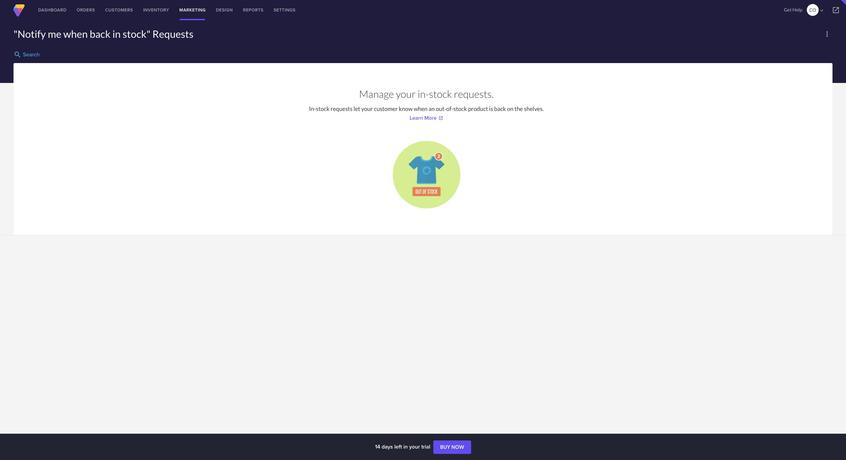 Task type: vqa. For each thing, say whether or not it's contained in the screenshot.
 in the   Value
no



Task type: describe. For each thing, give the bounding box(es) containing it.
in-stock requests let your customer know when an out-of-stock product is back on the shelves. learn more
[[309, 105, 544, 122]]

dashboard
[[38, 7, 67, 13]]

buy now
[[440, 445, 464, 451]]

help
[[793, 7, 802, 12]]

0 vertical spatial back
[[90, 28, 110, 40]]

search
[[23, 51, 40, 59]]

is
[[489, 105, 493, 112]]

marketing
[[179, 7, 206, 13]]

more_vert button
[[822, 29, 833, 40]]

shelves.
[[524, 105, 544, 112]]

settings
[[274, 7, 296, 13]]

2 horizontal spatial stock
[[453, 105, 467, 112]]

on
[[507, 105, 513, 112]]

trial
[[421, 443, 430, 451]]

search search
[[14, 51, 40, 59]]

customer
[[374, 105, 398, 112]]

get
[[784, 7, 792, 12]]

co
[[809, 7, 816, 13]]

customers
[[105, 7, 133, 13]]

more_vert
[[823, 30, 831, 38]]

your for trial
[[409, 443, 420, 451]]

left
[[394, 443, 402, 451]]

co 
[[809, 7, 825, 13]]

back inside in-stock requests let your customer know when an out-of-stock product is back on the shelves. learn more
[[494, 105, 506, 112]]

requests.
[[454, 88, 494, 100]]

get help
[[784, 7, 802, 12]]



Task type: locate. For each thing, give the bounding box(es) containing it.
"notify me when back in stock" requests
[[14, 28, 193, 40]]

me
[[48, 28, 61, 40]]

requests
[[152, 28, 193, 40]]

more
[[424, 114, 437, 122]]

your right let
[[361, 105, 373, 112]]

manage
[[359, 88, 394, 100]]

0 horizontal spatial when
[[63, 28, 88, 40]]

 link
[[826, 0, 846, 20]]

when inside in-stock requests let your customer know when an out-of-stock product is back on the shelves. learn more
[[414, 105, 427, 112]]

in right left
[[403, 443, 408, 451]]

now
[[451, 445, 464, 451]]

0 vertical spatial when
[[63, 28, 88, 40]]

dashboard link
[[33, 0, 72, 20]]

stock left the requests
[[316, 105, 329, 112]]

your for customer
[[361, 105, 373, 112]]

orders
[[77, 7, 95, 13]]

1 horizontal spatial stock
[[429, 88, 452, 100]]

in-
[[309, 105, 316, 112]]

14
[[375, 443, 380, 451]]

inventory
[[143, 7, 169, 13]]

1 horizontal spatial in
[[403, 443, 408, 451]]

in-
[[418, 88, 429, 100]]

14 days left in your trial
[[375, 443, 432, 451]]

when
[[63, 28, 88, 40], [414, 105, 427, 112]]


[[832, 6, 840, 14]]

reports
[[243, 7, 264, 13]]

0 vertical spatial in
[[112, 28, 121, 40]]

buy now link
[[433, 441, 471, 455]]

back
[[90, 28, 110, 40], [494, 105, 506, 112]]

out-
[[436, 105, 446, 112]]

your inside in-stock requests let your customer know when an out-of-stock product is back on the shelves. learn more
[[361, 105, 373, 112]]

1 vertical spatial when
[[414, 105, 427, 112]]

your left trial
[[409, 443, 420, 451]]

0 horizontal spatial back
[[90, 28, 110, 40]]

learn
[[410, 114, 423, 122]]

1 horizontal spatial when
[[414, 105, 427, 112]]

requests
[[331, 105, 352, 112]]

oops! you don't have any in-stock requests yet image
[[393, 141, 460, 209]]

design
[[216, 7, 233, 13]]

1 vertical spatial back
[[494, 105, 506, 112]]

2 vertical spatial your
[[409, 443, 420, 451]]


[[819, 7, 825, 13]]

back down the 'orders'
[[90, 28, 110, 40]]

the
[[515, 105, 523, 112]]

stock up out-
[[429, 88, 452, 100]]

1 horizontal spatial back
[[494, 105, 506, 112]]

let
[[354, 105, 360, 112]]

stock left product
[[453, 105, 467, 112]]

an
[[429, 105, 435, 112]]

know
[[399, 105, 413, 112]]

when up learn
[[414, 105, 427, 112]]

back right "is"
[[494, 105, 506, 112]]

when right me
[[63, 28, 88, 40]]

your
[[396, 88, 416, 100], [361, 105, 373, 112], [409, 443, 420, 451]]

days
[[382, 443, 393, 451]]

"notify
[[14, 28, 46, 40]]

buy
[[440, 445, 450, 451]]

product
[[468, 105, 488, 112]]

search
[[14, 51, 22, 59]]

1 vertical spatial in
[[403, 443, 408, 451]]

of-
[[446, 105, 453, 112]]

1 vertical spatial your
[[361, 105, 373, 112]]

in
[[112, 28, 121, 40], [403, 443, 408, 451]]

your up the know
[[396, 88, 416, 100]]

stock"
[[123, 28, 150, 40]]

0 horizontal spatial stock
[[316, 105, 329, 112]]

manage your in-stock requests.
[[359, 88, 494, 100]]

0 horizontal spatial in
[[112, 28, 121, 40]]

0 vertical spatial your
[[396, 88, 416, 100]]

in left the "stock"" on the top
[[112, 28, 121, 40]]

learn more link
[[410, 114, 443, 122]]

stock
[[429, 88, 452, 100], [316, 105, 329, 112], [453, 105, 467, 112]]



